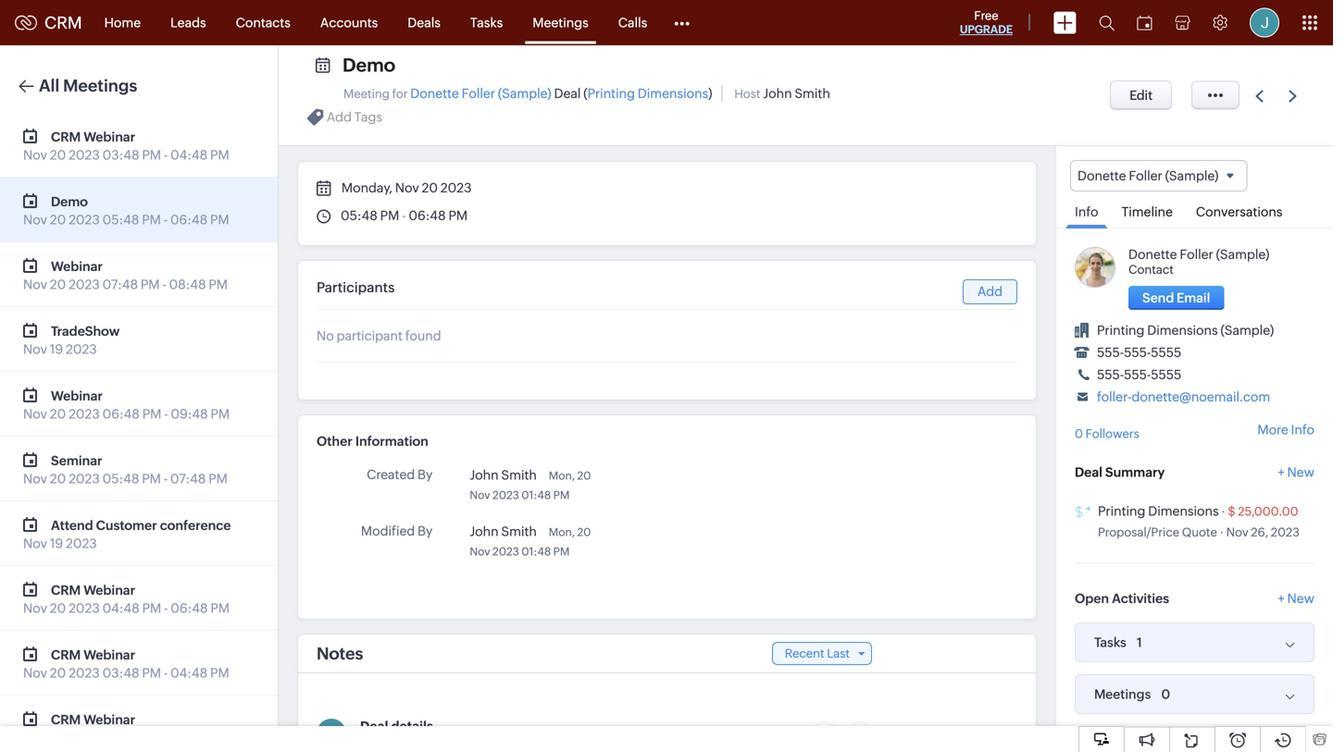 Task type: vqa. For each thing, say whether or not it's contained in the screenshot.


Task type: describe. For each thing, give the bounding box(es) containing it.
0 vertical spatial meetings
[[533, 15, 589, 30]]

participant
[[337, 329, 403, 344]]

deals link
[[393, 0, 456, 45]]

info inside info link
[[1075, 205, 1099, 220]]

mon, 20 nov 2023 01:48 pm for modified by
[[470, 527, 591, 558]]

0 vertical spatial printing
[[588, 86, 635, 101]]

by for modified by
[[418, 524, 433, 539]]

demo for demo
[[343, 55, 395, 76]]

followers
[[1086, 428, 1140, 441]]

host
[[735, 87, 761, 101]]

20 inside demo nov 20 2023 05:48 pm - 06:48 pm
[[50, 213, 66, 227]]

foller for donette foller (sample) contact
[[1180, 247, 1214, 262]]

19 inside tradeshow nov 19 2023
[[50, 342, 63, 357]]

- inside webinar nov 20 2023 06:48 pm - 09:48 pm
[[164, 407, 168, 422]]

tradeshow
[[51, 324, 120, 339]]

modified by
[[361, 524, 433, 539]]

webinar inside crm webinar nov 20 2023 04:48 pm - 06:48 pm
[[84, 583, 135, 598]]

meeting for donette foller (sample) deal ( printing dimensions )
[[344, 86, 713, 101]]

info link
[[1066, 192, 1108, 229]]

foller-
[[1097, 390, 1132, 405]]

$
[[1228, 505, 1236, 519]]

2 horizontal spatial meetings
[[1095, 688, 1152, 703]]

(sample) for donette foller (sample)
[[1166, 169, 1219, 183]]

06:48 down monday, nov 20 2023
[[409, 208, 446, 223]]

1 horizontal spatial donette foller (sample) link
[[1129, 247, 1270, 262]]

profile element
[[1239, 0, 1291, 45]]

1 vertical spatial meetings
[[63, 76, 137, 95]]

Other Modules field
[[662, 8, 702, 38]]

2 + new from the top
[[1278, 592, 1315, 607]]

contacts
[[236, 15, 291, 30]]

donette@noemail.com
[[1132, 390, 1271, 405]]

webinar nov 20 2023 06:48 pm - 09:48 pm
[[23, 389, 230, 422]]

all meetings
[[39, 76, 137, 95]]

calls
[[618, 15, 648, 30]]

attend
[[51, 519, 93, 533]]

1 horizontal spatial printing dimensions link
[[1098, 504, 1219, 519]]

conference
[[160, 519, 231, 533]]

1 new from the top
[[1288, 466, 1315, 480]]

other information
[[317, 434, 429, 449]]

0 for 0
[[1162, 688, 1171, 703]]

1 horizontal spatial deal
[[554, 86, 581, 101]]

01:48 for modified by
[[522, 546, 551, 558]]

free upgrade
[[960, 9, 1013, 36]]

26,
[[1252, 526, 1269, 540]]

details
[[391, 720, 434, 734]]

1
[[1137, 636, 1143, 651]]

foller-donette@noemail.com link
[[1097, 390, 1271, 405]]

other
[[317, 434, 353, 449]]

2023 inside webinar nov 20 2023 06:48 pm - 09:48 pm
[[69, 407, 100, 422]]

+ inside the + new link
[[1278, 466, 1285, 480]]

logo image
[[15, 15, 37, 30]]

(sample) for printing dimensions (sample)
[[1221, 323, 1275, 338]]

by for created by
[[418, 468, 433, 483]]

free
[[975, 9, 999, 23]]

more info
[[1258, 423, 1315, 438]]

profile image
[[1250, 8, 1280, 38]]

mon, 20 nov 2023 01:48 pm for created by
[[470, 470, 591, 502]]

0 vertical spatial dimensions
[[638, 86, 709, 101]]

19 inside attend customer conference nov 19 2023
[[50, 537, 63, 552]]

tasks link
[[456, 0, 518, 45]]

mon, for modified by
[[549, 527, 575, 539]]

deals
[[408, 15, 441, 30]]

webinar inside webinar nov 20 2023 06:48 pm - 09:48 pm
[[51, 389, 103, 404]]

06:48 inside crm webinar nov 20 2023 04:48 pm - 06:48 pm
[[171, 602, 208, 616]]

2023 inside tradeshow nov 19 2023
[[66, 342, 97, 357]]

conversations link
[[1187, 192, 1292, 228]]

john smith for created by
[[470, 468, 537, 483]]

leads
[[171, 15, 206, 30]]

nov inside webinar nov 20 2023 07:48 pm - 08:48 pm
[[23, 277, 47, 292]]

conversations
[[1196, 205, 1283, 220]]

previous record image
[[1256, 90, 1264, 102]]

0 followers
[[1075, 428, 1140, 441]]

08:48
[[169, 277, 206, 292]]

recent last
[[785, 647, 850, 661]]

recent
[[785, 647, 825, 661]]

open activities
[[1075, 592, 1170, 607]]

07:48 inside webinar nov 20 2023 07:48 pm - 08:48 pm
[[102, 277, 138, 292]]

timeline
[[1122, 205, 1173, 220]]

1 vertical spatial ·
[[1220, 526, 1224, 540]]

dimensions for printing dimensions · $ 25,000.00 proposal/price quote · nov 26, 2023
[[1149, 504, 1219, 519]]

nov inside attend customer conference nov 19 2023
[[23, 537, 47, 552]]

crm link
[[15, 13, 82, 32]]

more info link
[[1258, 423, 1315, 438]]

for
[[392, 87, 408, 101]]

0 vertical spatial donette foller (sample) link
[[411, 86, 552, 101]]

create menu element
[[1043, 0, 1088, 45]]

1 crm webinar nov 20 2023 03:48 pm - 04:48 pm from the top
[[23, 130, 229, 163]]

nov inside tradeshow nov 19 2023
[[23, 342, 47, 357]]

2023 inside printing dimensions · $ 25,000.00 proposal/price quote · nov 26, 2023
[[1271, 526, 1300, 540]]

- inside crm webinar nov 20 2023 04:48 pm - 06:48 pm
[[164, 602, 168, 616]]

add for add tags
[[327, 110, 352, 124]]

2 5555 from the top
[[1151, 368, 1182, 383]]

attend customer conference nov 19 2023
[[23, 519, 231, 552]]

add for add
[[978, 284, 1003, 299]]

activities
[[1112, 592, 1170, 607]]

2023 inside crm webinar nov 20 2023 04:48 pm - 06:48 pm
[[69, 602, 100, 616]]

open
[[1075, 592, 1110, 607]]

john smith for modified by
[[470, 525, 537, 539]]

0 horizontal spatial donette
[[411, 86, 459, 101]]

donette for donette foller (sample)
[[1078, 169, 1127, 183]]

webinar nov 20 2023 07:48 pm - 08:48 pm
[[23, 259, 228, 292]]

calendar image
[[1137, 15, 1153, 30]]

nov inside seminar nov 20 2023 05:48 pm - 07:48 pm
[[23, 472, 47, 487]]

modified
[[361, 524, 415, 539]]

donette for donette foller (sample) contact
[[1129, 247, 1178, 262]]

john for created by
[[470, 468, 499, 483]]

05:48 pm - 06:48 pm
[[341, 208, 468, 223]]

calls link
[[604, 0, 662, 45]]

contacts link
[[221, 0, 305, 45]]

search element
[[1088, 0, 1126, 45]]

3 crm webinar nov 20 2023 03:48 pm - 04:48 pm from the top
[[23, 713, 229, 746]]

monday, nov 20 2023
[[339, 181, 472, 195]]

home link
[[89, 0, 156, 45]]

summary
[[1106, 466, 1165, 480]]

participants
[[317, 280, 395, 296]]

found
[[405, 329, 441, 344]]

printing dimensions (sample)
[[1097, 323, 1275, 338]]

deal summary
[[1075, 466, 1165, 480]]

add tags
[[327, 110, 383, 124]]

deal details
[[360, 720, 434, 734]]

2023 inside seminar nov 20 2023 05:48 pm - 07:48 pm
[[69, 472, 100, 487]]

2 555-555-5555 from the top
[[1097, 368, 1182, 383]]

2023 inside webinar nov 20 2023 07:48 pm - 08:48 pm
[[69, 277, 100, 292]]

demo nov 20 2023 05:48 pm - 06:48 pm
[[23, 194, 229, 227]]



Task type: locate. For each thing, give the bounding box(es) containing it.
monday,
[[342, 181, 393, 195]]

0 vertical spatial info
[[1075, 205, 1099, 220]]

dimensions for printing dimensions (sample)
[[1148, 323, 1218, 338]]

1 vertical spatial 07:48
[[170, 472, 206, 487]]

0 vertical spatial john
[[763, 86, 792, 101]]

0 horizontal spatial tasks
[[470, 15, 503, 30]]

0 vertical spatial tasks
[[470, 15, 503, 30]]

meetings right all
[[63, 76, 137, 95]]

05:48 inside seminar nov 20 2023 05:48 pm - 07:48 pm
[[102, 472, 139, 487]]

printing down calls
[[588, 86, 635, 101]]

meetings left calls
[[533, 15, 589, 30]]

20 inside webinar nov 20 2023 07:48 pm - 08:48 pm
[[50, 277, 66, 292]]

Donette Foller (Sample) field
[[1071, 160, 1248, 192]]

deal left (
[[554, 86, 581, 101]]

0 horizontal spatial info
[[1075, 205, 1099, 220]]

0 vertical spatial mon,
[[549, 470, 575, 483]]

07:48 up tradeshow
[[102, 277, 138, 292]]

2023 inside demo nov 20 2023 05:48 pm - 06:48 pm
[[69, 213, 100, 227]]

0
[[1075, 428, 1084, 441], [1162, 688, 1171, 703]]

07:48 inside seminar nov 20 2023 05:48 pm - 07:48 pm
[[170, 472, 206, 487]]

0 vertical spatial 07:48
[[102, 277, 138, 292]]

0 vertical spatial 03:48
[[102, 148, 139, 163]]

5555 up foller-donette@noemail.com
[[1151, 368, 1182, 383]]

2 03:48 from the top
[[102, 666, 139, 681]]

smith for created by
[[501, 468, 537, 483]]

1 vertical spatial +
[[1278, 592, 1285, 607]]

2 by from the top
[[418, 524, 433, 539]]

1 + new from the top
[[1278, 466, 1315, 480]]

1 01:48 from the top
[[522, 489, 551, 502]]

accounts
[[320, 15, 378, 30]]

dimensions
[[638, 86, 709, 101], [1148, 323, 1218, 338], [1149, 504, 1219, 519]]

foller-donette@noemail.com
[[1097, 390, 1271, 405]]

1 horizontal spatial tasks
[[1095, 636, 1127, 651]]

0 vertical spatial ·
[[1222, 505, 1226, 519]]

1 5555 from the top
[[1151, 346, 1182, 360]]

0 vertical spatial 5555
[[1151, 346, 1182, 360]]

01:48 for created by
[[522, 489, 551, 502]]

1 555-555-5555 from the top
[[1097, 346, 1182, 360]]

20 inside webinar nov 20 2023 06:48 pm - 09:48 pm
[[50, 407, 66, 422]]

1 vertical spatial foller
[[1129, 169, 1163, 183]]

search image
[[1099, 15, 1115, 31]]

04:48 inside crm webinar nov 20 2023 04:48 pm - 06:48 pm
[[102, 602, 140, 616]]

1 vertical spatial info
[[1292, 423, 1315, 438]]

info right more
[[1292, 423, 1315, 438]]

all
[[39, 76, 59, 95]]

nov inside demo nov 20 2023 05:48 pm - 06:48 pm
[[23, 213, 47, 227]]

john for modified by
[[470, 525, 499, 539]]

19
[[50, 342, 63, 357], [50, 537, 63, 552]]

mon, for created by
[[549, 470, 575, 483]]

0 vertical spatial new
[[1288, 466, 1315, 480]]

- inside webinar nov 20 2023 07:48 pm - 08:48 pm
[[162, 277, 166, 292]]

created by
[[367, 468, 433, 483]]

foller inside donette foller (sample) contact
[[1180, 247, 1214, 262]]

printing dimensions · $ 25,000.00 proposal/price quote · nov 26, 2023
[[1098, 504, 1300, 540]]

0 vertical spatial donette
[[411, 86, 459, 101]]

(sample) left (
[[498, 86, 552, 101]]

05:48 up webinar nov 20 2023 07:48 pm - 08:48 pm
[[102, 213, 139, 227]]

2 vertical spatial smith
[[501, 525, 537, 539]]

deal for deal details
[[360, 720, 388, 734]]

1 horizontal spatial donette
[[1078, 169, 1127, 183]]

add
[[327, 110, 352, 124], [978, 284, 1003, 299]]

printing for printing dimensions · $ 25,000.00 proposal/price quote · nov 26, 2023
[[1098, 504, 1146, 519]]

no
[[317, 329, 334, 344]]

john right created by
[[470, 468, 499, 483]]

crm webinar nov 20 2023 03:48 pm - 04:48 pm
[[23, 130, 229, 163], [23, 648, 229, 681], [23, 713, 229, 746]]

1 vertical spatial add
[[978, 284, 1003, 299]]

customer
[[96, 519, 157, 533]]

04:48
[[170, 148, 208, 163], [102, 602, 140, 616], [170, 666, 208, 681], [170, 731, 208, 746]]

+ down 25,000.00 on the bottom right of page
[[1278, 592, 1285, 607]]

1 horizontal spatial 07:48
[[170, 472, 206, 487]]

2 new from the top
[[1288, 592, 1315, 607]]

donette up the contact on the top right of the page
[[1129, 247, 1178, 262]]

5555 down printing dimensions (sample)
[[1151, 346, 1182, 360]]

20
[[50, 148, 66, 163], [422, 181, 438, 195], [50, 213, 66, 227], [50, 277, 66, 292], [50, 407, 66, 422], [577, 470, 591, 483], [50, 472, 66, 487], [577, 527, 591, 539], [50, 602, 66, 616], [50, 666, 66, 681], [50, 731, 66, 746]]

no participant found
[[317, 329, 441, 344]]

1 19 from the top
[[50, 342, 63, 357]]

printing for printing dimensions (sample)
[[1097, 323, 1145, 338]]

1 vertical spatial dimensions
[[1148, 323, 1218, 338]]

(sample)
[[498, 86, 552, 101], [1166, 169, 1219, 183], [1217, 247, 1270, 262], [1221, 323, 1275, 338]]

deal down 0 followers on the bottom right of the page
[[1075, 466, 1103, 480]]

06:48 up seminar nov 20 2023 05:48 pm - 07:48 pm
[[102, 407, 140, 422]]

0 horizontal spatial 07:48
[[102, 277, 138, 292]]

+ up 25,000.00 on the bottom right of page
[[1278, 466, 1285, 480]]

)
[[709, 86, 713, 101]]

None button
[[1111, 81, 1173, 110], [1129, 286, 1225, 310], [1111, 81, 1173, 110], [1129, 286, 1225, 310]]

meetings
[[533, 15, 589, 30], [63, 76, 137, 95], [1095, 688, 1152, 703]]

1 vertical spatial printing dimensions link
[[1098, 504, 1219, 519]]

foller up timeline 'link'
[[1129, 169, 1163, 183]]

05:48 for demo nov 20 2023 05:48 pm - 06:48 pm
[[102, 213, 139, 227]]

1 vertical spatial crm webinar nov 20 2023 03:48 pm - 04:48 pm
[[23, 648, 229, 681]]

1 vertical spatial 5555
[[1151, 368, 1182, 383]]

2 mon, from the top
[[549, 527, 575, 539]]

06:48 inside demo nov 20 2023 05:48 pm - 06:48 pm
[[170, 213, 208, 227]]

2 horizontal spatial donette
[[1129, 247, 1178, 262]]

0 horizontal spatial add
[[327, 110, 352, 124]]

05:48 up customer
[[102, 472, 139, 487]]

1 vertical spatial 19
[[50, 537, 63, 552]]

2 vertical spatial deal
[[360, 720, 388, 734]]

tasks
[[470, 15, 503, 30], [1095, 636, 1127, 651]]

2023
[[69, 148, 100, 163], [441, 181, 472, 195], [69, 213, 100, 227], [69, 277, 100, 292], [66, 342, 97, 357], [69, 407, 100, 422], [69, 472, 100, 487], [493, 489, 519, 502], [1271, 526, 1300, 540], [66, 537, 97, 552], [493, 546, 519, 558], [69, 602, 100, 616], [69, 666, 100, 681], [69, 731, 100, 746]]

donette foller (sample) link up the contact on the top right of the page
[[1129, 247, 1270, 262]]

1 horizontal spatial 0
[[1162, 688, 1171, 703]]

1 vertical spatial deal
[[1075, 466, 1103, 480]]

2 horizontal spatial deal
[[1075, 466, 1103, 480]]

meeting
[[344, 87, 390, 101]]

- inside demo nov 20 2023 05:48 pm - 06:48 pm
[[164, 213, 168, 227]]

add link
[[963, 280, 1018, 305]]

meetings link
[[518, 0, 604, 45]]

tags
[[354, 110, 383, 124]]

printing up foller-
[[1097, 323, 1145, 338]]

0 vertical spatial printing dimensions link
[[588, 86, 709, 101]]

dimensions up quote
[[1149, 504, 1219, 519]]

donette inside donette foller (sample) field
[[1078, 169, 1127, 183]]

by
[[418, 468, 433, 483], [418, 524, 433, 539]]

0 vertical spatial by
[[418, 468, 433, 483]]

1 horizontal spatial foller
[[1129, 169, 1163, 183]]

+ new link
[[1278, 466, 1315, 490]]

2 vertical spatial john
[[470, 525, 499, 539]]

dimensions down other modules "field"
[[638, 86, 709, 101]]

1 horizontal spatial add
[[978, 284, 1003, 299]]

06:48 up 08:48
[[170, 213, 208, 227]]

0 vertical spatial add
[[327, 110, 352, 124]]

1 vertical spatial mon, 20 nov 2023 01:48 pm
[[470, 527, 591, 558]]

foller for donette foller (sample)
[[1129, 169, 1163, 183]]

0 vertical spatial + new
[[1278, 466, 1315, 480]]

(sample) inside field
[[1166, 169, 1219, 183]]

2 vertical spatial meetings
[[1095, 688, 1152, 703]]

0 vertical spatial deal
[[554, 86, 581, 101]]

proposal/price
[[1098, 526, 1180, 540]]

donette foller (sample)
[[1078, 169, 1219, 183]]

3 03:48 from the top
[[102, 731, 139, 746]]

seminar
[[51, 454, 102, 469]]

next record image
[[1289, 90, 1301, 102]]

0 horizontal spatial foller
[[462, 86, 496, 101]]

quote
[[1182, 526, 1218, 540]]

1 vertical spatial john
[[470, 468, 499, 483]]

last
[[827, 647, 850, 661]]

· right quote
[[1220, 526, 1224, 540]]

created
[[367, 468, 415, 483]]

1 vertical spatial printing
[[1097, 323, 1145, 338]]

03:48
[[102, 148, 139, 163], [102, 666, 139, 681], [102, 731, 139, 746]]

2023 inside attend customer conference nov 19 2023
[[66, 537, 97, 552]]

0 vertical spatial smith
[[795, 86, 831, 101]]

(
[[584, 86, 588, 101]]

0 horizontal spatial deal
[[360, 720, 388, 734]]

20 inside crm webinar nov 20 2023 04:48 pm - 06:48 pm
[[50, 602, 66, 616]]

1 vertical spatial john smith
[[470, 525, 537, 539]]

2 vertical spatial printing
[[1098, 504, 1146, 519]]

printing inside printing dimensions · $ 25,000.00 proposal/price quote · nov 26, 2023
[[1098, 504, 1146, 519]]

by right modified
[[418, 524, 433, 539]]

1 vertical spatial 555-555-5555
[[1097, 368, 1182, 383]]

2 vertical spatial 03:48
[[102, 731, 139, 746]]

0 vertical spatial crm webinar nov 20 2023 03:48 pm - 04:48 pm
[[23, 130, 229, 163]]

tasks right deals
[[470, 15, 503, 30]]

john smith
[[470, 468, 537, 483], [470, 525, 537, 539]]

nov
[[23, 148, 47, 163], [395, 181, 419, 195], [23, 213, 47, 227], [23, 277, 47, 292], [23, 342, 47, 357], [23, 407, 47, 422], [23, 472, 47, 487], [470, 489, 490, 502], [1227, 526, 1249, 540], [23, 537, 47, 552], [470, 546, 490, 558], [23, 602, 47, 616], [23, 666, 47, 681], [23, 731, 47, 746]]

demo
[[343, 55, 395, 76], [51, 194, 88, 209]]

1 vertical spatial tasks
[[1095, 636, 1127, 651]]

seminar nov 20 2023 05:48 pm - 07:48 pm
[[23, 454, 228, 487]]

5555
[[1151, 346, 1182, 360], [1151, 368, 1182, 383]]

0 vertical spatial 555-555-5555
[[1097, 346, 1182, 360]]

-
[[164, 148, 168, 163], [402, 208, 406, 223], [164, 213, 168, 227], [162, 277, 166, 292], [164, 407, 168, 422], [164, 472, 168, 487], [164, 602, 168, 616], [164, 666, 168, 681], [164, 731, 168, 746]]

by right created
[[418, 468, 433, 483]]

2 vertical spatial dimensions
[[1149, 504, 1219, 519]]

create menu image
[[1054, 12, 1077, 34]]

2 19 from the top
[[50, 537, 63, 552]]

2 vertical spatial foller
[[1180, 247, 1214, 262]]

- inside seminar nov 20 2023 05:48 pm - 07:48 pm
[[164, 472, 168, 487]]

1 vertical spatial new
[[1288, 592, 1315, 607]]

donette right for
[[411, 86, 459, 101]]

0 horizontal spatial printing dimensions link
[[588, 86, 709, 101]]

19 down attend at the left of page
[[50, 537, 63, 552]]

notes
[[317, 645, 363, 664]]

1 vertical spatial 01:48
[[522, 546, 551, 558]]

printing dimensions link
[[588, 86, 709, 101], [1098, 504, 1219, 519]]

crm inside crm webinar nov 20 2023 04:48 pm - 06:48 pm
[[51, 583, 81, 598]]

2 vertical spatial crm webinar nov 20 2023 03:48 pm - 04:48 pm
[[23, 713, 229, 746]]

1 vertical spatial donette foller (sample) link
[[1129, 247, 1270, 262]]

06:48
[[409, 208, 446, 223], [170, 213, 208, 227], [102, 407, 140, 422], [171, 602, 208, 616]]

nov inside printing dimensions · $ 25,000.00 proposal/price quote · nov 26, 2023
[[1227, 526, 1249, 540]]

printing up proposal/price
[[1098, 504, 1146, 519]]

meetings down 1
[[1095, 688, 1152, 703]]

pm
[[142, 148, 161, 163], [210, 148, 229, 163], [380, 208, 399, 223], [449, 208, 468, 223], [142, 213, 161, 227], [210, 213, 229, 227], [141, 277, 160, 292], [209, 277, 228, 292], [142, 407, 161, 422], [211, 407, 230, 422], [142, 472, 161, 487], [209, 472, 228, 487], [554, 489, 570, 502], [554, 546, 570, 558], [142, 602, 161, 616], [211, 602, 230, 616], [142, 666, 161, 681], [210, 666, 229, 681], [142, 731, 161, 746], [210, 731, 229, 746]]

+ new down 25,000.00 on the bottom right of page
[[1278, 592, 1315, 607]]

1 horizontal spatial info
[[1292, 423, 1315, 438]]

information
[[355, 434, 429, 449]]

1 vertical spatial mon,
[[549, 527, 575, 539]]

accounts link
[[305, 0, 393, 45]]

mon, 20 nov 2023 01:48 pm
[[470, 470, 591, 502], [470, 527, 591, 558]]

+
[[1278, 466, 1285, 480], [1278, 592, 1285, 607]]

webinar
[[84, 130, 135, 144], [51, 259, 103, 274], [51, 389, 103, 404], [84, 583, 135, 598], [84, 648, 135, 663], [84, 713, 135, 728]]

demo for demo nov 20 2023 05:48 pm - 06:48 pm
[[51, 194, 88, 209]]

timeline link
[[1113, 192, 1183, 228]]

nov inside webinar nov 20 2023 06:48 pm - 09:48 pm
[[23, 407, 47, 422]]

deal
[[554, 86, 581, 101], [1075, 466, 1103, 480], [360, 720, 388, 734]]

· left '$'
[[1222, 505, 1226, 519]]

tasks left 1
[[1095, 636, 1127, 651]]

1 horizontal spatial meetings
[[533, 15, 589, 30]]

host john smith
[[735, 86, 831, 101]]

0 vertical spatial demo
[[343, 55, 395, 76]]

2 + from the top
[[1278, 592, 1285, 607]]

new
[[1288, 466, 1315, 480], [1288, 592, 1315, 607]]

1 vertical spatial donette
[[1078, 169, 1127, 183]]

tradeshow nov 19 2023
[[23, 324, 120, 357]]

0 vertical spatial 19
[[50, 342, 63, 357]]

1 + from the top
[[1278, 466, 1285, 480]]

0 vertical spatial john smith
[[470, 468, 537, 483]]

0 vertical spatial mon, 20 nov 2023 01:48 pm
[[470, 470, 591, 502]]

09:48
[[171, 407, 208, 422]]

(sample) for donette foller (sample) contact
[[1217, 247, 1270, 262]]

foller inside field
[[1129, 169, 1163, 183]]

1 vertical spatial smith
[[501, 468, 537, 483]]

05:48 inside demo nov 20 2023 05:48 pm - 06:48 pm
[[102, 213, 139, 227]]

info left the timeline at right top
[[1075, 205, 1099, 220]]

printing dimensions link up proposal/price
[[1098, 504, 1219, 519]]

upgrade
[[960, 23, 1013, 36]]

dimensions inside printing dimensions · $ 25,000.00 proposal/price quote · nov 26, 2023
[[1149, 504, 1219, 519]]

1 vertical spatial + new
[[1278, 592, 1315, 607]]

demo inside demo nov 20 2023 05:48 pm - 06:48 pm
[[51, 194, 88, 209]]

crm webinar nov 20 2023 04:48 pm - 06:48 pm
[[23, 583, 230, 616]]

webinar inside webinar nov 20 2023 07:48 pm - 08:48 pm
[[51, 259, 103, 274]]

1 horizontal spatial demo
[[343, 55, 395, 76]]

0 for 0 followers
[[1075, 428, 1084, 441]]

1 mon, 20 nov 2023 01:48 pm from the top
[[470, 470, 591, 502]]

1 03:48 from the top
[[102, 148, 139, 163]]

foller down "tasks" link
[[462, 86, 496, 101]]

printing dimensions link down calls
[[588, 86, 709, 101]]

05:48 down monday,
[[341, 208, 378, 223]]

1 vertical spatial 0
[[1162, 688, 1171, 703]]

printing dimensions (sample) link
[[1097, 323, 1275, 338]]

(sample) up timeline 'link'
[[1166, 169, 1219, 183]]

1 mon, from the top
[[549, 470, 575, 483]]

07:48 up conference
[[170, 472, 206, 487]]

2 horizontal spatial foller
[[1180, 247, 1214, 262]]

(sample) inside donette foller (sample) contact
[[1217, 247, 1270, 262]]

nov inside crm webinar nov 20 2023 04:48 pm - 06:48 pm
[[23, 602, 47, 616]]

+ new down more info
[[1278, 466, 1315, 480]]

0 horizontal spatial demo
[[51, 194, 88, 209]]

(sample) down conversations
[[1217, 247, 1270, 262]]

07:48
[[102, 277, 138, 292], [170, 472, 206, 487]]

(sample) up the donette@noemail.com
[[1221, 323, 1275, 338]]

1 vertical spatial 03:48
[[102, 666, 139, 681]]

2 01:48 from the top
[[522, 546, 551, 558]]

06:48 down conference
[[171, 602, 208, 616]]

1 by from the top
[[418, 468, 433, 483]]

1 vertical spatial by
[[418, 524, 433, 539]]

0 vertical spatial 0
[[1075, 428, 1084, 441]]

0 vertical spatial 01:48
[[522, 489, 551, 502]]

2 john smith from the top
[[470, 525, 537, 539]]

05:48 for seminar nov 20 2023 05:48 pm - 07:48 pm
[[102, 472, 139, 487]]

leads link
[[156, 0, 221, 45]]

more
[[1258, 423, 1289, 438]]

1 vertical spatial demo
[[51, 194, 88, 209]]

donette up info link
[[1078, 169, 1127, 183]]

25,000.00
[[1238, 505, 1299, 519]]

deal left details
[[360, 720, 388, 734]]

0 horizontal spatial meetings
[[63, 76, 137, 95]]

2 mon, 20 nov 2023 01:48 pm from the top
[[470, 527, 591, 558]]

20 inside seminar nov 20 2023 05:48 pm - 07:48 pm
[[50, 472, 66, 487]]

2 crm webinar nov 20 2023 03:48 pm - 04:48 pm from the top
[[23, 648, 229, 681]]

deal for deal summary
[[1075, 466, 1103, 480]]

0 horizontal spatial donette foller (sample) link
[[411, 86, 552, 101]]

dimensions up foller-donette@noemail.com
[[1148, 323, 1218, 338]]

06:48 inside webinar nov 20 2023 06:48 pm - 09:48 pm
[[102, 407, 140, 422]]

2 vertical spatial donette
[[1129, 247, 1178, 262]]

john right the host
[[763, 86, 792, 101]]

05:48
[[341, 208, 378, 223], [102, 213, 139, 227], [102, 472, 139, 487]]

john right modified by
[[470, 525, 499, 539]]

mon,
[[549, 470, 575, 483], [549, 527, 575, 539]]

foller down conversations
[[1180, 247, 1214, 262]]

·
[[1222, 505, 1226, 519], [1220, 526, 1224, 540]]

donette foller (sample) contact
[[1129, 247, 1270, 277]]

contact
[[1129, 263, 1174, 277]]

+ new
[[1278, 466, 1315, 480], [1278, 592, 1315, 607]]

0 horizontal spatial 0
[[1075, 428, 1084, 441]]

19 down tradeshow
[[50, 342, 63, 357]]

0 vertical spatial foller
[[462, 86, 496, 101]]

donette inside donette foller (sample) contact
[[1129, 247, 1178, 262]]

john
[[763, 86, 792, 101], [470, 468, 499, 483], [470, 525, 499, 539]]

0 vertical spatial +
[[1278, 466, 1285, 480]]

home
[[104, 15, 141, 30]]

smith for modified by
[[501, 525, 537, 539]]

1 john smith from the top
[[470, 468, 537, 483]]

donette foller (sample) link down "tasks" link
[[411, 86, 552, 101]]



